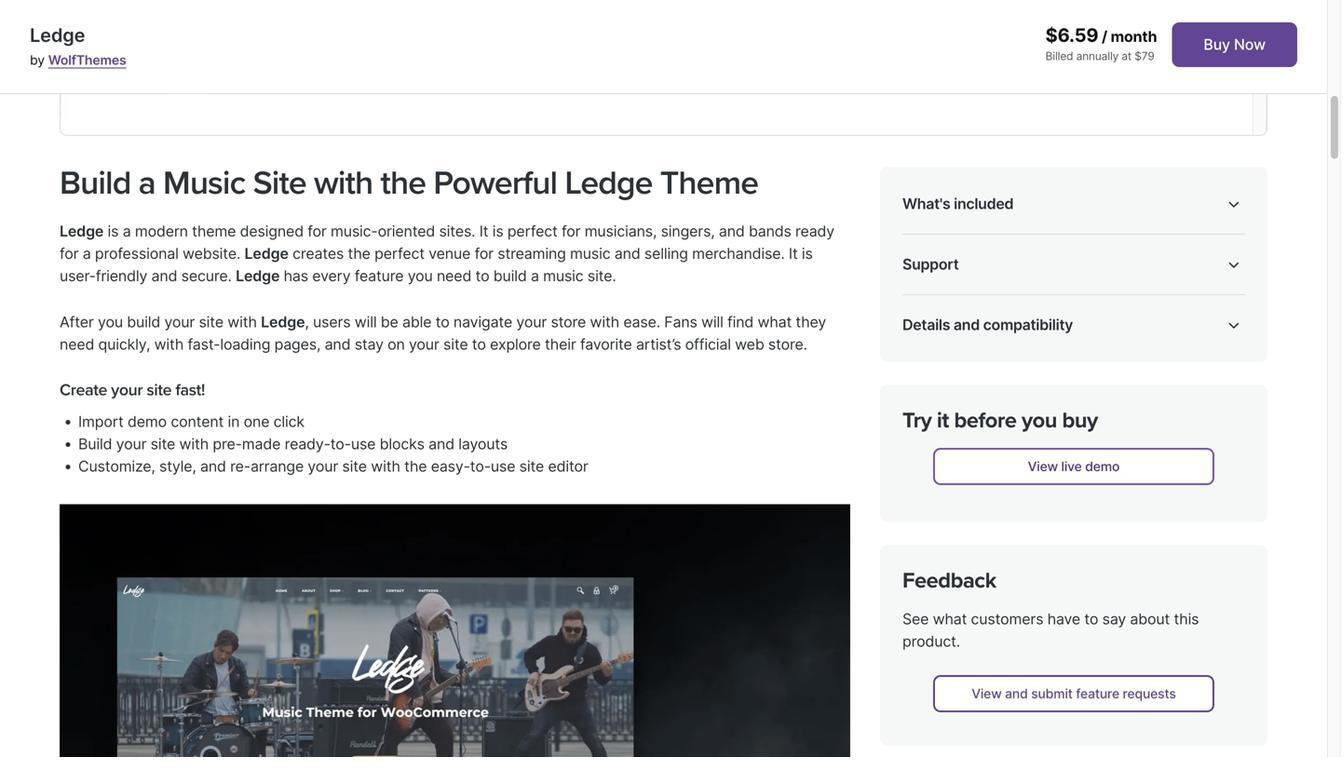 Task type: describe. For each thing, give the bounding box(es) containing it.
stay
[[355, 336, 384, 354]]

guarantee
[[1046, 285, 1107, 301]]

wolfthemes link for handled by
[[985, 289, 1075, 307]]

fast!
[[175, 380, 205, 400]]

re-
[[230, 458, 251, 476]]

1 horizontal spatial use
[[491, 458, 515, 476]]

jetpack link
[[1056, 610, 1105, 626]]

bands
[[749, 222, 792, 240]]

with down "blocks"
[[371, 458, 400, 476]]

store
[[551, 313, 586, 331]]

0 horizontal spatial use
[[351, 435, 376, 453]]

fast-
[[188, 336, 220, 354]]

6.6.0
[[1056, 363, 1085, 379]]

languages link
[[903, 703, 971, 719]]

block themes link
[[1113, 539, 1200, 555]]

arts
[[1207, 539, 1233, 555]]

need inside , users will be able to navigate your store with ease. fans will find what they need quickly, with fast-loading pages, and stay on your site to explore their favorite artist's official web store.
[[60, 336, 94, 354]]

updates
[[1022, 228, 1071, 244]]

version for woocommerce version required
[[903, 381, 948, 397]]

and inside is a modern theme designed for music-oriented sites. it is perfect for musicians, singers, and bands ready for a professional website.
[[719, 222, 745, 240]]

wolfthemes for ledge
[[48, 52, 126, 68]]

view and submit feature requests
[[972, 686, 1176, 702]]

a up the modern
[[139, 163, 155, 203]]

back
[[1013, 285, 1042, 301]]

friendly
[[96, 267, 147, 285]]

secure.
[[181, 267, 232, 285]]

site.
[[588, 267, 616, 285]]

fans
[[664, 313, 697, 331]]

web
[[735, 336, 764, 354]]

documentation
[[1045, 335, 1137, 351]]

a up professional
[[123, 222, 131, 240]]

site up style,
[[151, 435, 175, 453]]

the inside the import demo content in one click build your site with pre-made ready-to-use blocks and layouts customize, style, and re-arrange your site with the easy-to-use site editor
[[404, 458, 427, 476]]

layouts
[[459, 435, 508, 453]]

customize,
[[78, 458, 155, 476]]

themes , block themes ,
[[1056, 539, 1207, 555]]

your down ready-
[[308, 458, 338, 476]]

sites.
[[439, 222, 475, 240]]

1 horizontal spatial is
[[493, 222, 504, 240]]

with up loading
[[228, 313, 257, 331]]

crafts
[[1082, 558, 1120, 573]]

feature for requests
[[1076, 686, 1120, 702]]

1 horizontal spatial need
[[437, 267, 472, 285]]

requests
[[1123, 686, 1176, 702]]

or for 6.6.0
[[1088, 363, 1101, 379]]

1 horizontal spatial demo
[[1086, 459, 1120, 475]]

arrange
[[251, 458, 304, 476]]

create
[[60, 380, 107, 400]]

wordpress
[[903, 415, 970, 431]]

content
[[171, 413, 224, 431]]

about
[[1130, 610, 1170, 628]]

say
[[1103, 610, 1126, 628]]

works with
[[903, 610, 972, 626]]

chevron up image for handled by
[[1223, 253, 1246, 276]]

import demo content in one click build your site with pre-made ready-to-use blocks and layouts customize, style, and re-arrange your site with the easy-to-use site editor
[[78, 413, 589, 476]]

or for 5.8
[[1078, 415, 1090, 431]]

try
[[903, 407, 932, 434]]

view for handled by
[[1011, 335, 1042, 351]]

try it before you buy
[[903, 407, 1098, 434]]

for up creates
[[308, 222, 327, 240]]

view documentation
[[1011, 335, 1137, 351]]

buy now
[[1204, 35, 1266, 54]]

3 chevron up image from the top
[[1223, 314, 1246, 336]]

1 horizontal spatial build
[[494, 267, 527, 285]]

their
[[545, 336, 576, 354]]

details and compatibility
[[903, 316, 1073, 334]]

(united
[[1102, 703, 1147, 719]]

is a modern theme designed for music-oriented sites. it is perfect for musicians, singers, and bands ready for a professional website.
[[60, 222, 835, 263]]

musicians,
[[585, 222, 657, 240]]

ready-
[[285, 435, 330, 453]]

your up customize,
[[116, 435, 147, 453]]

submit
[[1031, 686, 1073, 702]]

arts and crafts
[[1056, 539, 1233, 573]]

works
[[903, 610, 942, 626]]

$6.59
[[1046, 24, 1099, 47]]

website.
[[183, 244, 241, 263]]

1 will from the left
[[355, 313, 377, 331]]

easy-
[[431, 458, 470, 476]]

a up 'user-'
[[83, 244, 91, 263]]

themes link
[[1056, 539, 1106, 555]]

site right 'arrange'
[[342, 458, 367, 476]]

extension
[[960, 228, 1019, 244]]

details
[[903, 316, 950, 334]]

year for support
[[931, 257, 957, 272]]

and down professional
[[151, 267, 177, 285]]

1 vertical spatial to-
[[470, 458, 491, 476]]

music inside creates the perfect venue for streaming music and selling merchandise. it is user-friendly and secure.
[[570, 244, 611, 263]]

selling
[[645, 244, 688, 263]]

oriented
[[378, 222, 435, 240]]

live
[[1062, 459, 1082, 475]]

block
[[1113, 539, 1147, 555]]

wolfthemes for handled
[[985, 289, 1075, 307]]

2 vertical spatial you
[[1022, 407, 1057, 434]]

your down able
[[409, 336, 439, 354]]

0 vertical spatial the
[[381, 163, 426, 203]]

creates the perfect venue for streaming music and selling merchandise. it is user-friendly and secure.
[[60, 244, 813, 285]]

6.6.0 or higher
[[1056, 363, 1142, 379]]

0 vertical spatial to-
[[330, 435, 351, 453]]

powerful
[[434, 163, 557, 203]]

0 horizontal spatial build
[[127, 313, 160, 331]]

they
[[796, 313, 826, 331]]

the inside creates the perfect venue for streaming music and selling merchandise. it is user-friendly and secure.
[[348, 244, 371, 263]]

by for handled
[[964, 289, 981, 307]]

, users will be able to navigate your store with ease. fans will find what they need quickly, with fast-loading pages, and stay on your site to explore their favorite artist's official web store.
[[60, 313, 826, 354]]

create your site fast!
[[60, 380, 205, 400]]

quickly,
[[98, 336, 150, 354]]

5.8
[[1056, 415, 1074, 431]]

and up easy-
[[429, 435, 455, 453]]

included
[[954, 195, 1014, 213]]

support
[[903, 255, 959, 273]]

official
[[685, 336, 731, 354]]

professional
[[95, 244, 179, 263]]

modern
[[135, 222, 188, 240]]

chevron up image for 1-year extension updates
[[1223, 193, 1246, 215]]

it
[[937, 407, 949, 434]]

1-year extension updates
[[919, 228, 1071, 244]]

ready
[[796, 222, 835, 240]]

category
[[903, 539, 960, 555]]

1- for 1-year extension updates
[[919, 228, 931, 244]]

worldwide
[[1073, 662, 1139, 678]]

view for try it before you buy
[[1028, 459, 1058, 475]]

annually
[[1077, 49, 1119, 63]]

woocommerce for version
[[903, 363, 998, 379]]

site inside , users will be able to navigate your store with ease. fans will find what they need quickly, with fast-loading pages, and stay on your site to explore their favorite artist's official web store.
[[443, 336, 468, 354]]

view live demo
[[1028, 459, 1120, 475]]

year for extension
[[931, 228, 957, 244]]

music
[[163, 163, 245, 203]]

jetpack ,
[[1056, 610, 1112, 626]]

users
[[313, 313, 351, 331]]



Task type: vqa. For each thing, say whether or not it's contained in the screenshot.


Task type: locate. For each thing, give the bounding box(es) containing it.
1 vertical spatial chevron up image
[[1223, 253, 1246, 276]]

1 vertical spatial perfect
[[375, 244, 425, 263]]

required down wordpress
[[903, 434, 954, 449]]

wolfthemes link
[[48, 52, 126, 68], [985, 289, 1075, 307]]

1 horizontal spatial what
[[933, 610, 967, 628]]

2 year from the top
[[931, 257, 957, 272]]

woocommerce blocks link
[[1056, 610, 1208, 644]]

and up "merchandise."
[[719, 222, 745, 240]]

0 vertical spatial build
[[60, 163, 131, 203]]

30-
[[919, 285, 941, 301]]

1 vertical spatial woocommerce
[[1112, 610, 1208, 626]]

view and submit feature requests link
[[933, 676, 1215, 713]]

0 vertical spatial chevron up image
[[1223, 193, 1246, 215]]

languages
[[903, 703, 971, 719]]

1 1- from the top
[[919, 228, 931, 244]]

ledge inside ledge by wolfthemes
[[30, 24, 85, 47]]

perfect inside is a modern theme designed for music-oriented sites. it is perfect for musicians, singers, and bands ready for a professional website.
[[508, 222, 558, 240]]

0 vertical spatial use
[[351, 435, 376, 453]]

your up import
[[111, 380, 143, 400]]

view left "live"
[[1028, 459, 1058, 475]]

1 horizontal spatial wolfthemes
[[985, 289, 1075, 307]]

0 horizontal spatial feature
[[355, 267, 404, 285]]

1 vertical spatial use
[[491, 458, 515, 476]]

your
[[164, 313, 195, 331], [517, 313, 547, 331], [409, 336, 439, 354], [111, 380, 143, 400], [116, 435, 147, 453], [308, 458, 338, 476]]

product.
[[903, 633, 960, 651]]

and down 'handled by wolfthemes'
[[954, 316, 980, 334]]

1 vertical spatial it
[[789, 244, 798, 263]]

on
[[388, 336, 405, 354]]

0 vertical spatial what
[[758, 313, 792, 331]]

0 vertical spatial it
[[479, 222, 489, 240]]

it right "sites."
[[479, 222, 489, 240]]

required up before
[[951, 381, 1003, 397]]

1- up the support
[[919, 228, 931, 244]]

0 vertical spatial or
[[1088, 363, 1101, 379]]

you left buy
[[1022, 407, 1057, 434]]

states),
[[1150, 703, 1197, 719]]

site left fast!
[[147, 380, 172, 400]]

/
[[1102, 27, 1108, 46]]

1 vertical spatial what
[[933, 610, 967, 628]]

the down music-
[[348, 244, 371, 263]]

to left say
[[1085, 610, 1099, 628]]

demo inside the import demo content in one click build your site with pre-made ready-to-use blocks and layouts customize, style, and re-arrange your site with the easy-to-use site editor
[[128, 413, 167, 431]]

with down after you build your site with ledge
[[154, 336, 184, 354]]

will up official at the top of page
[[702, 313, 724, 331]]

0 horizontal spatial is
[[108, 222, 119, 240]]

what's
[[903, 195, 951, 213]]

creates
[[293, 244, 344, 263]]

1 chevron up image from the top
[[1223, 193, 1246, 215]]

pages,
[[274, 336, 321, 354]]

1 vertical spatial view
[[1028, 459, 1058, 475]]

or right "6.6.0" at the right of page
[[1088, 363, 1101, 379]]

music
[[570, 244, 611, 263], [543, 267, 584, 285]]

0 horizontal spatial what
[[758, 313, 792, 331]]

every
[[312, 267, 351, 285]]

feature
[[355, 267, 404, 285], [1076, 686, 1120, 702]]

required for woocommerce
[[951, 381, 1003, 397]]

0 vertical spatial perfect
[[508, 222, 558, 240]]

to inside see what customers have to say about this product.
[[1085, 610, 1099, 628]]

site
[[199, 313, 224, 331], [443, 336, 468, 354], [147, 380, 172, 400], [151, 435, 175, 453], [342, 458, 367, 476], [520, 458, 544, 476]]

month
[[1111, 27, 1157, 46]]

1 vertical spatial version
[[973, 415, 1019, 431]]

0 horizontal spatial it
[[479, 222, 489, 240]]

1 horizontal spatial themes
[[1150, 539, 1200, 555]]

2 vertical spatial chevron up image
[[1223, 314, 1246, 336]]

1 horizontal spatial woocommerce
[[1112, 610, 1208, 626]]

click
[[274, 413, 305, 431]]

higher for 5.8 or higher
[[1093, 415, 1131, 431]]

merchandise.
[[692, 244, 785, 263]]

$79
[[1135, 49, 1155, 63]]

site down navigate
[[443, 336, 468, 354]]

1 horizontal spatial wolfthemes link
[[985, 289, 1075, 307]]

what up product.
[[933, 610, 967, 628]]

feature for you
[[355, 267, 404, 285]]

woocommerce inside woocommerce blocks
[[1112, 610, 1208, 626]]

you down the venue
[[408, 267, 433, 285]]

0 horizontal spatial wolfthemes
[[48, 52, 126, 68]]

and down users
[[325, 336, 351, 354]]

to down navigate
[[472, 336, 486, 354]]

2 themes from the left
[[1150, 539, 1200, 555]]

(france)
[[1056, 722, 1106, 737]]

it inside creates the perfect venue for streaming music and selling merchandise. it is user-friendly and secure.
[[789, 244, 798, 263]]

0 vertical spatial music
[[570, 244, 611, 263]]

2 1- from the top
[[919, 257, 931, 272]]

feature down worldwide on the right bottom of page
[[1076, 686, 1120, 702]]

year up the support
[[931, 228, 957, 244]]

perfect down oriented on the left top of the page
[[375, 244, 425, 263]]

1- for 1-year support
[[919, 257, 931, 272]]

themes right block
[[1150, 539, 1200, 555]]

1-year support
[[919, 257, 1007, 272]]

perfect
[[508, 222, 558, 240], [375, 244, 425, 263]]

able
[[402, 313, 432, 331]]

1 horizontal spatial will
[[702, 313, 724, 331]]

wordpress version required
[[903, 415, 1019, 449]]

higher for 6.6.0 or higher
[[1104, 363, 1142, 379]]

0 horizontal spatial by
[[30, 52, 45, 68]]

0 vertical spatial woocommerce
[[903, 363, 998, 379]]

money-
[[966, 285, 1013, 301]]

version inside 'wordpress version required'
[[973, 415, 1019, 431]]

your up explore at the left of the page
[[517, 313, 547, 331]]

1 year from the top
[[931, 228, 957, 244]]

theme
[[192, 222, 236, 240]]

this
[[1174, 610, 1199, 628]]

higher down the documentation
[[1104, 363, 1142, 379]]

0 horizontal spatial to-
[[330, 435, 351, 453]]

required inside "woocommerce version required"
[[951, 381, 1003, 397]]

version right it
[[973, 415, 1019, 431]]

is up streaming
[[493, 222, 504, 240]]

build a music site with the powerful ledge theme
[[60, 163, 758, 203]]

what up store.
[[758, 313, 792, 331]]

1 vertical spatial or
[[1078, 415, 1090, 431]]

1 horizontal spatial feature
[[1076, 686, 1120, 702]]

site left editor
[[520, 458, 544, 476]]

woocommerce version required
[[903, 363, 1003, 397]]

demo right "live"
[[1086, 459, 1120, 475]]

woocommerce for blocks
[[1112, 610, 1208, 626]]

to- down layouts at bottom
[[470, 458, 491, 476]]

wolfthemes inside ledge by wolfthemes
[[48, 52, 126, 68]]

use down layouts at bottom
[[491, 458, 515, 476]]

need down after
[[60, 336, 94, 354]]

view live demo link
[[933, 448, 1215, 485]]

for right the venue
[[475, 244, 494, 263]]

2 will from the left
[[702, 313, 724, 331]]

is
[[108, 222, 119, 240], [493, 222, 504, 240], [802, 244, 813, 263]]

you up quickly,
[[98, 313, 123, 331]]

1 vertical spatial build
[[78, 435, 112, 453]]

1 vertical spatial required
[[903, 434, 954, 449]]

2 horizontal spatial you
[[1022, 407, 1057, 434]]

version inside "woocommerce version required"
[[903, 381, 948, 397]]

and down the themes link on the bottom right
[[1056, 558, 1079, 573]]

and
[[719, 222, 745, 240], [615, 244, 641, 263], [151, 267, 177, 285], [954, 316, 980, 334], [325, 336, 351, 354], [429, 435, 455, 453], [200, 458, 226, 476], [1056, 558, 1079, 573], [1005, 686, 1028, 702]]

ease.
[[624, 313, 660, 331]]

with up product.
[[945, 610, 972, 626]]

build
[[60, 163, 131, 203], [78, 435, 112, 453]]

1 vertical spatial by
[[964, 289, 981, 307]]

build down import
[[78, 435, 112, 453]]

with up favorite
[[590, 313, 620, 331]]

version up the try
[[903, 381, 948, 397]]

need down the venue
[[437, 267, 472, 285]]

1 vertical spatial higher
[[1093, 415, 1131, 431]]

the down "blocks"
[[404, 458, 427, 476]]

or right 5.8
[[1078, 415, 1090, 431]]

feedback
[[903, 568, 997, 594]]

demo
[[128, 413, 167, 431], [1086, 459, 1120, 475]]

wolfthemes
[[48, 52, 126, 68], [985, 289, 1075, 307]]

with down the content
[[179, 435, 209, 453]]

feature up be
[[355, 267, 404, 285]]

or
[[1088, 363, 1101, 379], [1078, 415, 1090, 431]]

is up professional
[[108, 222, 119, 240]]

music left site.
[[543, 267, 584, 285]]

use left "blocks"
[[351, 435, 376, 453]]

1 vertical spatial demo
[[1086, 459, 1120, 475]]

arts and crafts link
[[1056, 539, 1233, 573]]

1 vertical spatial build
[[127, 313, 160, 331]]

30-day money-back guarantee
[[919, 285, 1107, 301]]

1 horizontal spatial it
[[789, 244, 798, 263]]

loading
[[220, 336, 270, 354]]

2 vertical spatial the
[[404, 458, 427, 476]]

1 vertical spatial wolfthemes link
[[985, 289, 1075, 307]]

0 vertical spatial need
[[437, 267, 472, 285]]

and down pre-
[[200, 458, 226, 476]]

after
[[60, 313, 94, 331]]

is inside creates the perfect venue for streaming music and selling merchandise. it is user-friendly and secure.
[[802, 244, 813, 263]]

woocommerce
[[903, 363, 998, 379], [1112, 610, 1208, 626]]

0 vertical spatial version
[[903, 381, 948, 397]]

year
[[931, 228, 957, 244], [931, 257, 957, 272]]

, inside , users will be able to navigate your store with ease. fans will find what they need quickly, with fast-loading pages, and stay on your site to explore their favorite artist's official web store.
[[305, 313, 309, 331]]

1 vertical spatial the
[[348, 244, 371, 263]]

day
[[941, 285, 963, 301]]

find
[[728, 313, 754, 331]]

0 horizontal spatial themes
[[1056, 539, 1106, 555]]

themes up crafts
[[1056, 539, 1106, 555]]

what inside , users will be able to navigate your store with ease. fans will find what they need quickly, with fast-loading pages, and stay on your site to explore their favorite artist's official web store.
[[758, 313, 792, 331]]

by for ledge
[[30, 52, 45, 68]]

perfect up streaming
[[508, 222, 558, 240]]

handled by wolfthemes
[[903, 289, 1075, 307]]

build up professional
[[60, 163, 131, 203]]

at
[[1122, 49, 1132, 63]]

1 horizontal spatial perfect
[[508, 222, 558, 240]]

need
[[437, 267, 472, 285], [60, 336, 94, 354]]

to up navigate
[[476, 267, 490, 285]]

by inside ledge by wolfthemes
[[30, 52, 45, 68]]

buy
[[1063, 407, 1098, 434]]

it down ready
[[789, 244, 798, 263]]

0 horizontal spatial you
[[98, 313, 123, 331]]

0 vertical spatial 1-
[[919, 228, 931, 244]]

artist's
[[636, 336, 681, 354]]

for up 'user-'
[[60, 244, 79, 263]]

0 vertical spatial higher
[[1104, 363, 1142, 379]]

what inside see what customers have to say about this product.
[[933, 610, 967, 628]]

1 horizontal spatial version
[[973, 415, 1019, 431]]

view down compatibility
[[1011, 335, 1042, 351]]

required for wordpress
[[903, 434, 954, 449]]

and inside arts and crafts
[[1056, 558, 1079, 573]]

venue
[[429, 244, 471, 263]]

0 vertical spatial you
[[408, 267, 433, 285]]

$6.59 / month billed annually at $79
[[1046, 24, 1157, 63]]

0 vertical spatial build
[[494, 267, 527, 285]]

ledge
[[30, 24, 85, 47], [565, 163, 653, 203], [60, 222, 104, 240], [245, 244, 289, 263], [236, 267, 280, 285], [261, 313, 305, 331]]

build inside the import demo content in one click build your site with pre-made ready-to-use blocks and layouts customize, style, and re-arrange your site with the easy-to-use site editor
[[78, 435, 112, 453]]

0 horizontal spatial woocommerce
[[903, 363, 998, 379]]

1 horizontal spatial to-
[[470, 458, 491, 476]]

see what customers have to say about this product.
[[903, 610, 1199, 651]]

editor
[[548, 458, 589, 476]]

is down ready
[[802, 244, 813, 263]]

2 chevron up image from the top
[[1223, 253, 1246, 276]]

music up site.
[[570, 244, 611, 263]]

for up streaming
[[562, 222, 581, 240]]

1 vertical spatial you
[[98, 313, 123, 331]]

1 horizontal spatial you
[[408, 267, 433, 285]]

0 vertical spatial year
[[931, 228, 957, 244]]

and left the submit
[[1005, 686, 1028, 702]]

blocks
[[380, 435, 425, 453]]

version for wordpress version required
[[973, 415, 1019, 431]]

demo down create your site fast!
[[128, 413, 167, 431]]

and down musicians,
[[615, 244, 641, 263]]

1 horizontal spatial by
[[964, 289, 981, 307]]

required inside 'wordpress version required'
[[903, 434, 954, 449]]

1- up 30-
[[919, 257, 931, 272]]

singers,
[[661, 222, 715, 240]]

1 vertical spatial wolfthemes
[[985, 289, 1075, 307]]

build up quickly,
[[127, 313, 160, 331]]

higher right 5.8
[[1093, 415, 1131, 431]]

ledge by wolfthemes
[[30, 24, 126, 68]]

view left the submit
[[972, 686, 1002, 702]]

english
[[1056, 703, 1099, 719]]

for inside creates the perfect venue for streaming music and selling merchandise. it is user-friendly and secure.
[[475, 244, 494, 263]]

will up stay
[[355, 313, 377, 331]]

it inside is a modern theme designed for music-oriented sites. it is perfect for musicians, singers, and bands ready for a professional website.
[[479, 222, 489, 240]]

0 horizontal spatial version
[[903, 381, 948, 397]]

streaming
[[498, 244, 566, 263]]

your up fast-
[[164, 313, 195, 331]]

0 vertical spatial wolfthemes link
[[48, 52, 126, 68]]

site up fast-
[[199, 313, 224, 331]]

1 vertical spatial feature
[[1076, 686, 1120, 702]]

0 vertical spatial wolfthemes
[[48, 52, 126, 68]]

jetpack
[[1056, 610, 1105, 626]]

french (france)
[[1056, 703, 1242, 737]]

and inside , users will be able to navigate your store with ease. fans will find what they need quickly, with fast-loading pages, and stay on your site to explore their favorite artist's official web store.
[[325, 336, 351, 354]]

0 horizontal spatial demo
[[128, 413, 167, 431]]

0 vertical spatial feature
[[355, 267, 404, 285]]

woocommerce inside "woocommerce version required"
[[903, 363, 998, 379]]

1 vertical spatial music
[[543, 267, 584, 285]]

0 horizontal spatial need
[[60, 336, 94, 354]]

perfect inside creates the perfect venue for streaming music and selling merchandise. it is user-friendly and secure.
[[375, 244, 425, 263]]

to right able
[[436, 313, 450, 331]]

style,
[[159, 458, 196, 476]]

2 horizontal spatial is
[[802, 244, 813, 263]]

0 vertical spatial required
[[951, 381, 1003, 397]]

made
[[242, 435, 281, 453]]

the up oriented on the left top of the page
[[381, 163, 426, 203]]

has
[[284, 267, 308, 285]]

1 vertical spatial need
[[60, 336, 94, 354]]

year up day
[[931, 257, 957, 272]]

0 vertical spatial by
[[30, 52, 45, 68]]

chevron up image
[[1223, 193, 1246, 215], [1223, 253, 1246, 276], [1223, 314, 1246, 336]]

0 horizontal spatial wolfthemes link
[[48, 52, 126, 68]]

see
[[903, 610, 929, 628]]

explore
[[490, 336, 541, 354]]

build down streaming
[[494, 267, 527, 285]]

compatibility
[[983, 316, 1073, 334]]

support
[[960, 257, 1007, 272]]

1 vertical spatial 1-
[[919, 257, 931, 272]]

to- left "blocks"
[[330, 435, 351, 453]]

import
[[78, 413, 124, 431]]

2 vertical spatial view
[[972, 686, 1002, 702]]

0 horizontal spatial will
[[355, 313, 377, 331]]

0 vertical spatial demo
[[128, 413, 167, 431]]

with up music-
[[314, 163, 373, 203]]

1 vertical spatial year
[[931, 257, 957, 272]]

0 vertical spatial view
[[1011, 335, 1042, 351]]

to-
[[330, 435, 351, 453], [470, 458, 491, 476]]

0 horizontal spatial perfect
[[375, 244, 425, 263]]

wolfthemes link for by
[[48, 52, 126, 68]]

a down streaming
[[531, 267, 539, 285]]

1 themes from the left
[[1056, 539, 1106, 555]]



